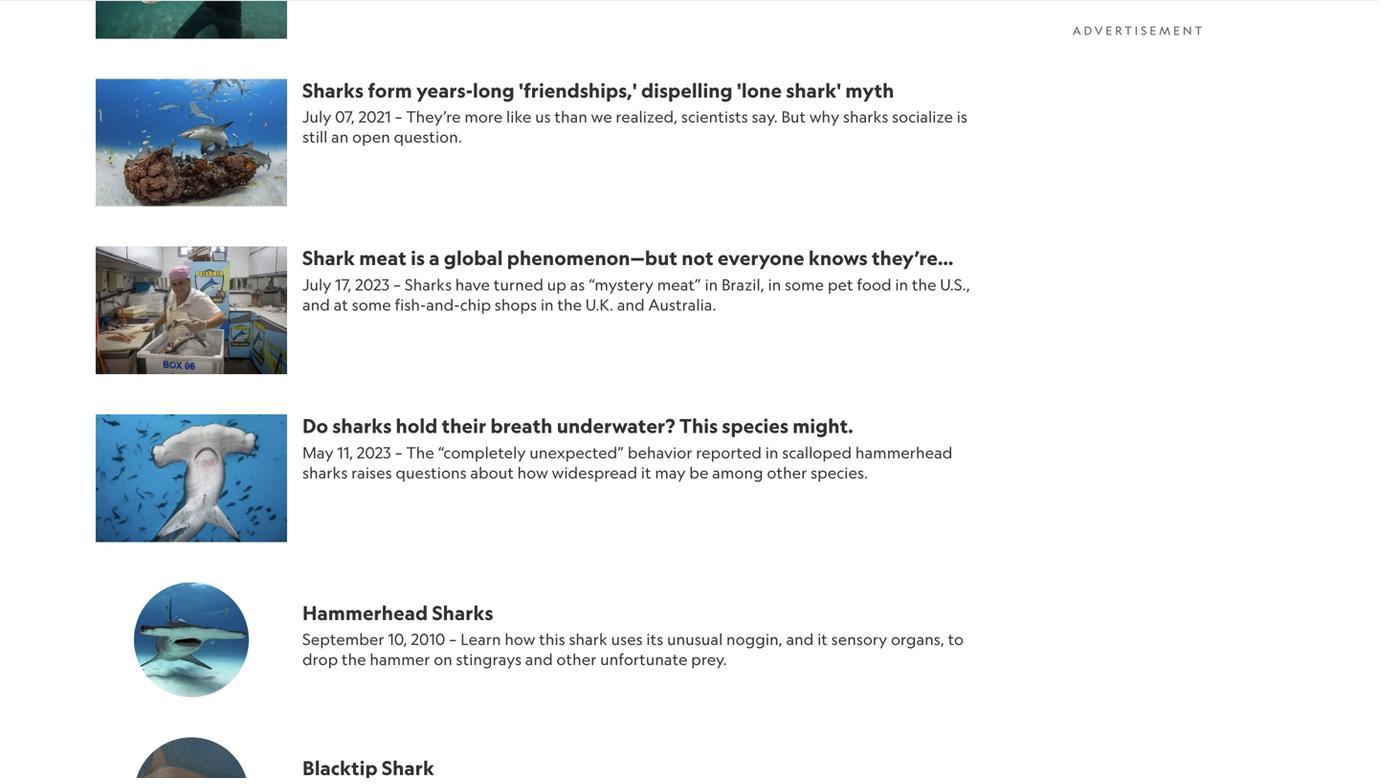 Task type: describe. For each thing, give the bounding box(es) containing it.
scientists
[[682, 107, 748, 126]]

form
[[368, 78, 412, 102]]

– up on
[[449, 630, 457, 649]]

years-
[[416, 78, 473, 102]]

widespread
[[552, 463, 638, 482]]

underwater?
[[557, 414, 675, 438]]

knows
[[809, 246, 868, 270]]

sharks for have
[[405, 275, 452, 294]]

may
[[303, 443, 334, 462]]

species.
[[811, 463, 868, 482]]

up
[[547, 275, 567, 294]]

july 07, 2021 –
[[303, 107, 406, 126]]

global
[[444, 246, 503, 270]]

an
[[331, 127, 349, 146]]

may 11, 2023 –
[[303, 443, 407, 462]]

and down ""mystery"
[[617, 295, 645, 314]]

unfortunate
[[600, 650, 688, 669]]

"completely
[[438, 443, 526, 462]]

australia.
[[649, 295, 717, 314]]

us
[[535, 107, 551, 126]]

shops
[[495, 295, 537, 314]]

chip
[[460, 295, 491, 314]]

how inside the "completely unexpected" behavior reported in scalloped hammerhead sharks raises questions about how widespread it may be among other species.
[[518, 463, 548, 482]]

phenomenon—but
[[507, 246, 678, 270]]

0 vertical spatial some
[[785, 275, 824, 294]]

07,
[[335, 107, 355, 126]]

brazil,
[[722, 275, 765, 294]]

and down 'this' in the left bottom of the page
[[525, 650, 553, 669]]

long
[[473, 78, 515, 102]]

– for hold
[[395, 443, 403, 462]]

fish-
[[395, 295, 426, 314]]

as
[[570, 275, 585, 294]]

2010
[[411, 630, 445, 649]]

they're
[[406, 107, 461, 126]]

we
[[591, 107, 612, 126]]

turned
[[494, 275, 544, 294]]

they're more like us than we realized, scientists say. but why sharks socialize is still an open question.
[[303, 107, 968, 146]]

july for sharks form years-long 'friendships,' dispelling 'lone shark' myth
[[303, 107, 332, 126]]

sensory
[[832, 630, 888, 649]]

shark
[[569, 630, 608, 649]]

hammerhead
[[856, 443, 953, 462]]

2023 for meat
[[355, 275, 390, 294]]

and right noggin,
[[786, 630, 814, 649]]

other inside 'learn how this shark uses its unusual noggin, and it sensory organs, to drop the hammer on stingrays and other unfortunate prey.'
[[557, 650, 597, 669]]

sharks for form
[[303, 78, 364, 102]]

this
[[680, 414, 718, 438]]

meat
[[359, 246, 407, 270]]

shark'
[[786, 78, 842, 102]]

dispelling
[[641, 78, 733, 102]]

in down everyone
[[768, 275, 781, 294]]

a
[[429, 246, 440, 270]]

september
[[303, 630, 384, 649]]

its
[[647, 630, 664, 649]]

like
[[506, 107, 532, 126]]

the
[[407, 443, 434, 462]]

say.
[[752, 107, 778, 126]]

it inside 'learn how this shark uses its unusual noggin, and it sensory organs, to drop the hammer on stingrays and other unfortunate prey.'
[[818, 630, 828, 649]]

july for shark meat is a global phenomenon—but not everyone knows they're eating it
[[303, 275, 332, 294]]

hammerhead
[[303, 601, 428, 625]]

might.
[[793, 414, 854, 438]]

behavior
[[628, 443, 693, 462]]

at
[[334, 295, 348, 314]]

hold
[[396, 414, 438, 438]]

may
[[655, 463, 686, 482]]

to
[[948, 630, 964, 649]]

and-
[[426, 295, 460, 314]]

is inside they're more like us than we realized, scientists say. but why sharks socialize is still an open question.
[[957, 107, 968, 126]]

unusual
[[667, 630, 723, 649]]

sharks have turned up as "mystery meat" in brazil, in some pet food in the u.s., and at some fish-and-chip shops in the u.k. and australia.
[[303, 275, 971, 314]]

sharks inside the "completely unexpected" behavior reported in scalloped hammerhead sharks raises questions about how widespread it may be among other species.
[[303, 463, 348, 482]]

eating
[[303, 269, 363, 293]]

1 vertical spatial some
[[352, 295, 391, 314]]

socialize
[[892, 107, 953, 126]]

drop
[[303, 650, 338, 669]]

2021
[[359, 107, 391, 126]]

in down not
[[705, 275, 718, 294]]



Task type: vqa. For each thing, say whether or not it's contained in the screenshot.
brazil,
yes



Task type: locate. For each thing, give the bounding box(es) containing it.
0 vertical spatial how
[[518, 463, 548, 482]]

is inside the shark meat is a global phenomenon—but not everyone knows they're eating it
[[411, 246, 425, 270]]

july 17, 2023 –
[[303, 275, 405, 294]]

sharks inside sharks have turned up as "mystery meat" in brazil, in some pet food in the u.s., and at some fish-and-chip shops in the u.k. and australia.
[[405, 275, 452, 294]]

than
[[555, 107, 588, 126]]

the "completely unexpected" behavior reported in scalloped hammerhead sharks raises questions about how widespread it may be among other species.
[[303, 443, 953, 482]]

0 horizontal spatial other
[[557, 650, 597, 669]]

july up still
[[303, 107, 332, 126]]

1 horizontal spatial some
[[785, 275, 824, 294]]

some left pet
[[785, 275, 824, 294]]

this
[[539, 630, 566, 649]]

– up fish-
[[393, 275, 401, 294]]

have
[[455, 275, 490, 294]]

the down as
[[557, 295, 582, 314]]

prey.
[[691, 650, 727, 669]]

17,
[[335, 275, 352, 294]]

question.
[[394, 127, 462, 146]]

1 vertical spatial july
[[303, 275, 332, 294]]

it left may
[[641, 463, 652, 482]]

not
[[682, 246, 714, 270]]

0 vertical spatial sharks
[[843, 107, 889, 126]]

0 horizontal spatial is
[[411, 246, 425, 270]]

hammer
[[370, 650, 430, 669]]

1 vertical spatial sharks
[[333, 414, 392, 438]]

1 horizontal spatial it
[[641, 463, 652, 482]]

0 horizontal spatial the
[[342, 650, 366, 669]]

the down september in the left of the page
[[342, 650, 366, 669]]

do sharks hold their breath underwater? this species might.
[[303, 414, 854, 438]]

sharks down myth
[[843, 107, 889, 126]]

0 horizontal spatial some
[[352, 295, 391, 314]]

2023 for sharks
[[357, 443, 391, 462]]

and
[[303, 295, 330, 314], [617, 295, 645, 314], [786, 630, 814, 649], [525, 650, 553, 669]]

their
[[442, 414, 486, 438]]

1 july from the top
[[303, 107, 332, 126]]

2023 up raises
[[357, 443, 391, 462]]

the
[[912, 275, 937, 294], [557, 295, 582, 314], [342, 650, 366, 669]]

2 horizontal spatial the
[[912, 275, 937, 294]]

2 vertical spatial it
[[818, 630, 828, 649]]

0 horizontal spatial it
[[367, 269, 380, 293]]

species
[[722, 414, 789, 438]]

in inside the "completely unexpected" behavior reported in scalloped hammerhead sharks raises questions about how widespread it may be among other species.
[[766, 443, 779, 462]]

organs,
[[891, 630, 945, 649]]

in down up
[[541, 295, 554, 314]]

stingrays
[[456, 650, 522, 669]]

everyone
[[718, 246, 805, 270]]

why
[[810, 107, 840, 126]]

july left 17,
[[303, 275, 332, 294]]

and left "at"
[[303, 295, 330, 314]]

2 vertical spatial the
[[342, 650, 366, 669]]

sharks up may 11, 2023 –
[[333, 414, 392, 438]]

– right the 2021
[[395, 107, 403, 126]]

september 10, 2010 –
[[303, 630, 461, 649]]

10,
[[388, 630, 408, 649]]

2 vertical spatial sharks
[[432, 601, 494, 625]]

0 vertical spatial other
[[767, 463, 807, 482]]

0 vertical spatial 2023
[[355, 275, 390, 294]]

1 vertical spatial it
[[641, 463, 652, 482]]

open
[[352, 127, 390, 146]]

learn how this shark uses its unusual noggin, and it sensory organs, to drop the hammer on stingrays and other unfortunate prey.
[[303, 630, 964, 669]]

u.k.
[[586, 295, 614, 314]]

food
[[857, 275, 892, 294]]

1 horizontal spatial is
[[957, 107, 968, 126]]

how right about
[[518, 463, 548, 482]]

sharks up and-
[[405, 275, 452, 294]]

2 horizontal spatial it
[[818, 630, 828, 649]]

sharks down may
[[303, 463, 348, 482]]

shark
[[303, 246, 355, 270]]

learn
[[461, 630, 501, 649]]

the for hammerhead sharks
[[342, 650, 366, 669]]

still
[[303, 127, 328, 146]]

it left sensory in the right of the page
[[818, 630, 828, 649]]

the left the u.s.,
[[912, 275, 937, 294]]

the for shark meat is a global phenomenon—but not everyone knows they're eating it
[[912, 275, 937, 294]]

but
[[782, 107, 806, 126]]

0 vertical spatial it
[[367, 269, 380, 293]]

realized,
[[616, 107, 678, 126]]

it right 17,
[[367, 269, 380, 293]]

is right 'socialize'
[[957, 107, 968, 126]]

1 vertical spatial how
[[505, 630, 536, 649]]

u.s.,
[[940, 275, 971, 294]]

– for is
[[393, 275, 401, 294]]

'lone
[[737, 78, 782, 102]]

the inside 'learn how this shark uses its unusual noggin, and it sensory organs, to drop the hammer on stingrays and other unfortunate prey.'
[[342, 650, 366, 669]]

noggin,
[[727, 630, 783, 649]]

1 horizontal spatial the
[[557, 295, 582, 314]]

2023
[[355, 275, 390, 294], [357, 443, 391, 462]]

how inside 'learn how this shark uses its unusual noggin, and it sensory organs, to drop the hammer on stingrays and other unfortunate prey.'
[[505, 630, 536, 649]]

is
[[957, 107, 968, 126], [411, 246, 425, 270]]

0 vertical spatial is
[[957, 107, 968, 126]]

hammerhead sharks
[[303, 601, 494, 625]]

– left the
[[395, 443, 403, 462]]

sharks up learn
[[432, 601, 494, 625]]

11,
[[337, 443, 353, 462]]

1 vertical spatial sharks
[[405, 275, 452, 294]]

sharks inside they're more like us than we realized, scientists say. but why sharks socialize is still an open question.
[[843, 107, 889, 126]]

uses
[[611, 630, 643, 649]]

1 vertical spatial other
[[557, 650, 597, 669]]

other down scalloped
[[767, 463, 807, 482]]

be
[[690, 463, 709, 482]]

shark meat is a global phenomenon—but not everyone knows they're eating it
[[303, 246, 938, 293]]

0 vertical spatial the
[[912, 275, 937, 294]]

more
[[465, 107, 503, 126]]

sharks up 07,
[[303, 78, 364, 102]]

2023 down meat
[[355, 275, 390, 294]]

– for years-
[[395, 107, 403, 126]]

meat"
[[657, 275, 701, 294]]

how left 'this' in the left bottom of the page
[[505, 630, 536, 649]]

unexpected"
[[530, 443, 624, 462]]

in
[[705, 275, 718, 294], [768, 275, 781, 294], [895, 275, 909, 294], [541, 295, 554, 314], [766, 443, 779, 462]]

2 vertical spatial sharks
[[303, 463, 348, 482]]

reported
[[696, 443, 762, 462]]

breath
[[491, 414, 553, 438]]

sharks
[[843, 107, 889, 126], [333, 414, 392, 438], [303, 463, 348, 482]]

among
[[712, 463, 764, 482]]

some down july 17, 2023 –
[[352, 295, 391, 314]]

other inside the "completely unexpected" behavior reported in scalloped hammerhead sharks raises questions about how widespread it may be among other species.
[[767, 463, 807, 482]]

pet
[[828, 275, 854, 294]]

it inside the "completely unexpected" behavior reported in scalloped hammerhead sharks raises questions about how widespread it may be among other species.
[[641, 463, 652, 482]]

"mystery
[[589, 275, 654, 294]]

it inside the shark meat is a global phenomenon—but not everyone knows they're eating it
[[367, 269, 380, 293]]

0 vertical spatial july
[[303, 107, 332, 126]]

'friendships,'
[[519, 78, 637, 102]]

0 vertical spatial sharks
[[303, 78, 364, 102]]

on
[[434, 650, 453, 669]]

do
[[303, 414, 328, 438]]

1 vertical spatial 2023
[[357, 443, 391, 462]]

myth
[[846, 78, 894, 102]]

july
[[303, 107, 332, 126], [303, 275, 332, 294]]

sharks form years-long 'friendships,' dispelling 'lone shark' myth
[[303, 78, 894, 102]]

1 horizontal spatial other
[[767, 463, 807, 482]]

about
[[470, 463, 514, 482]]

other down shark
[[557, 650, 597, 669]]

raises
[[351, 463, 392, 482]]

1 vertical spatial the
[[557, 295, 582, 314]]

2 july from the top
[[303, 275, 332, 294]]

some
[[785, 275, 824, 294], [352, 295, 391, 314]]

they're
[[872, 246, 938, 270]]

1 vertical spatial is
[[411, 246, 425, 270]]

is left "a"
[[411, 246, 425, 270]]

in down they're
[[895, 275, 909, 294]]

in down 'species'
[[766, 443, 779, 462]]



